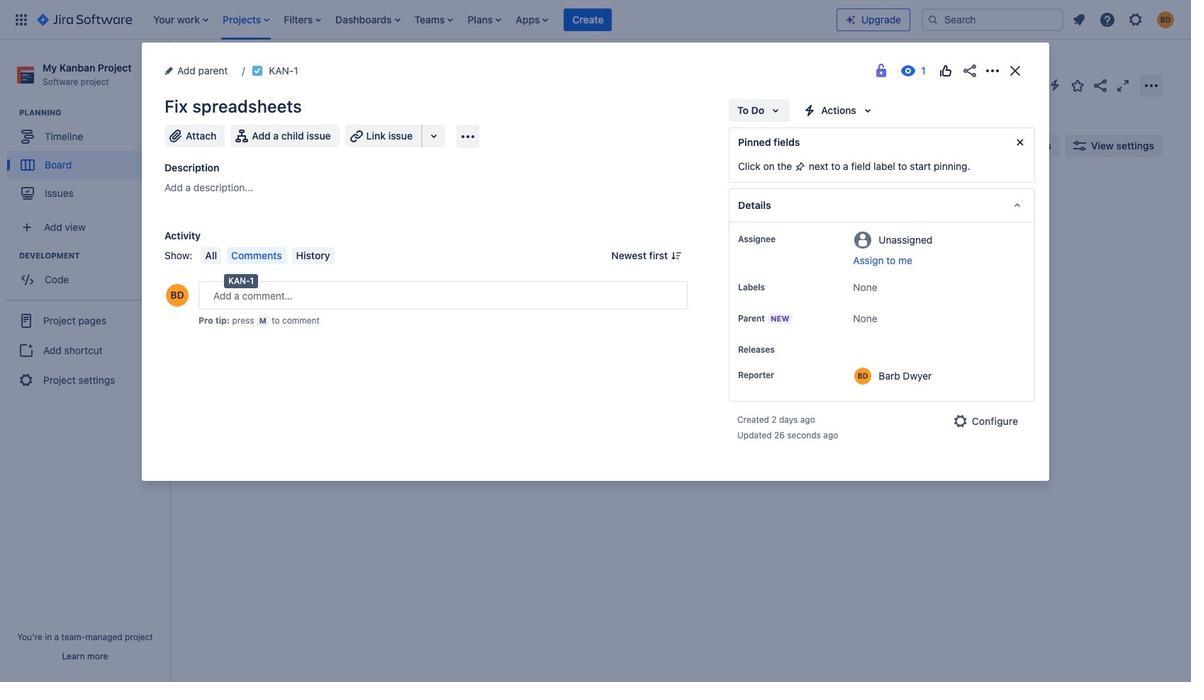 Task type: locate. For each thing, give the bounding box(es) containing it.
0 vertical spatial heading
[[19, 107, 169, 119]]

0 horizontal spatial list
[[146, 0, 837, 39]]

1 heading from the top
[[19, 107, 169, 119]]

2 list item from the left
[[218, 0, 274, 39]]

menu bar
[[198, 247, 337, 265]]

Add a comment… field
[[199, 282, 688, 310]]

actions image
[[984, 62, 1001, 79]]

list
[[146, 0, 837, 39], [1067, 7, 1183, 32]]

list item
[[149, 0, 213, 39], [218, 0, 274, 39], [280, 0, 326, 39], [331, 0, 405, 39], [410, 0, 458, 39], [463, 0, 506, 39], [512, 0, 553, 39], [564, 0, 612, 39]]

search image
[[928, 14, 939, 25]]

details element
[[729, 189, 1035, 223]]

create column image
[[801, 186, 818, 203]]

task image
[[211, 257, 222, 268]]

group
[[7, 107, 169, 212], [7, 250, 169, 299], [6, 300, 165, 401]]

7 list item from the left
[[512, 0, 553, 39]]

heading for the middle group
[[19, 250, 169, 262]]

more information about barb dwyer image
[[855, 368, 872, 385]]

tooltip
[[224, 274, 258, 288]]

dialog
[[142, 43, 1050, 482]]

copy link to issue image
[[296, 65, 307, 76]]

2 vertical spatial group
[[6, 300, 165, 401]]

banner
[[0, 0, 1191, 40]]

jira software image
[[37, 11, 132, 28], [37, 11, 132, 28]]

hide message image
[[1012, 134, 1029, 151]]

2 heading from the top
[[19, 250, 169, 262]]

1 vertical spatial heading
[[19, 250, 169, 262]]

enter full screen image
[[1115, 77, 1132, 94]]

1 vertical spatial group
[[7, 250, 169, 299]]

None search field
[[922, 8, 1064, 31]]

heading
[[19, 107, 169, 119], [19, 250, 169, 262]]

star kan board image
[[1069, 77, 1086, 94]]



Task type: describe. For each thing, give the bounding box(es) containing it.
assignee pin to top. only you can see pinned fields. image
[[779, 234, 790, 245]]

5 list item from the left
[[410, 0, 458, 39]]

Search this board text field
[[200, 133, 265, 159]]

1 list item from the left
[[149, 0, 213, 39]]

vote options: no one has voted for this issue yet. image
[[937, 62, 954, 79]]

heading for the topmost group
[[19, 107, 169, 119]]

4 list item from the left
[[331, 0, 405, 39]]

sidebar element
[[0, 40, 170, 683]]

task image
[[252, 65, 263, 77]]

3 list item from the left
[[280, 0, 326, 39]]

reporter pin to top. only you can see pinned fields. image
[[777, 370, 789, 382]]

add app image
[[460, 128, 477, 145]]

1 horizontal spatial list
[[1067, 7, 1183, 32]]

primary element
[[9, 0, 837, 39]]

link web pages and more image
[[426, 128, 443, 145]]

Search field
[[922, 8, 1064, 31]]

0 vertical spatial group
[[7, 107, 169, 212]]

8 list item from the left
[[564, 0, 612, 39]]

close image
[[1007, 62, 1024, 79]]

labels pin to top. only you can see pinned fields. image
[[768, 282, 779, 294]]

6 list item from the left
[[463, 0, 506, 39]]

add people image
[[349, 138, 366, 155]]



